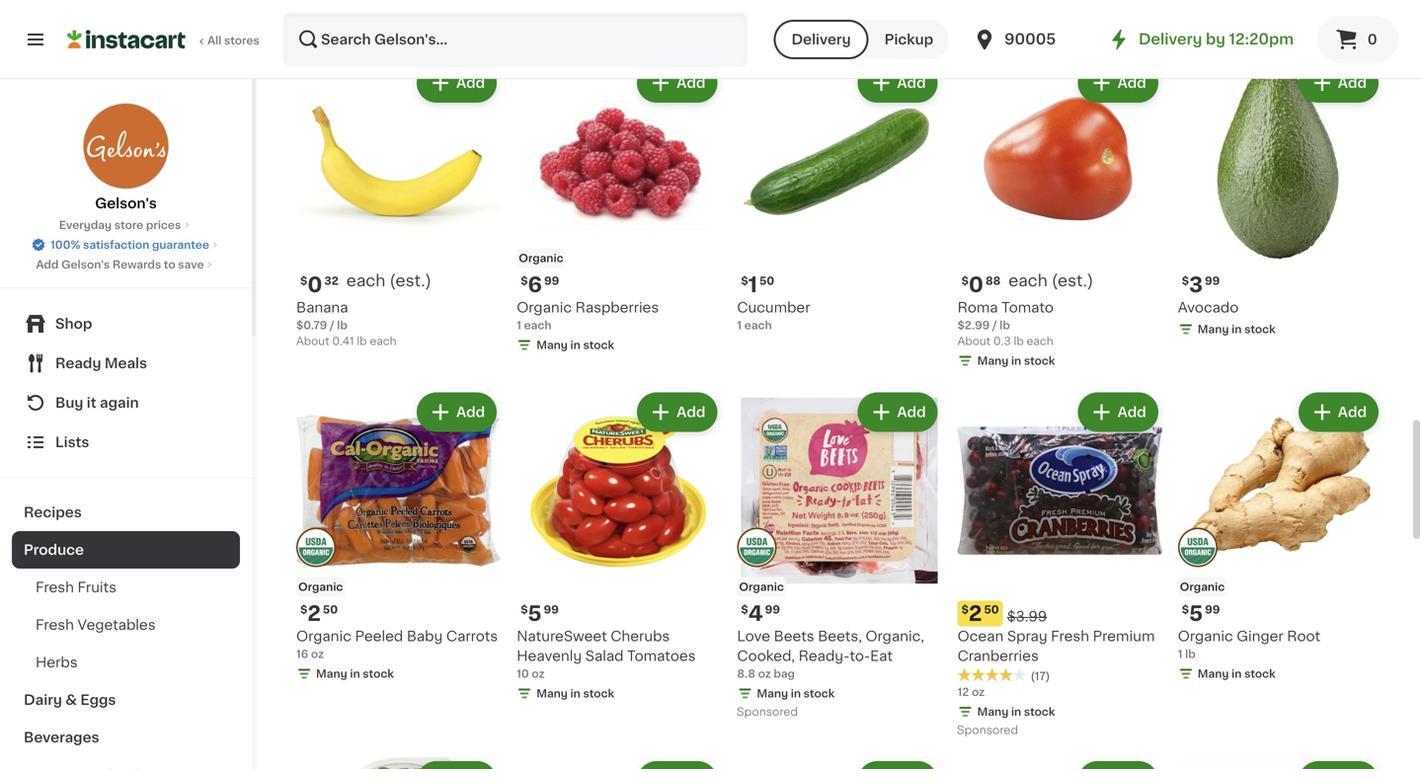 Task type: vqa. For each thing, say whether or not it's contained in the screenshot.
add button corresponding to Cucumber
yes



Task type: locate. For each thing, give the bounding box(es) containing it.
organic inside organic raspberries 1 each
[[517, 301, 572, 314]]

2 for $ 2 50 $3.99 ocean spray fresh premium cranberries
[[969, 604, 982, 624]]

99 for avocado
[[1205, 275, 1220, 286]]

product group containing 3
[[1178, 59, 1383, 341]]

produce link
[[12, 531, 240, 569]]

delivery
[[1139, 32, 1202, 46], [792, 33, 851, 46]]

99
[[544, 275, 559, 286], [1205, 275, 1220, 286], [765, 604, 780, 615], [544, 604, 559, 615], [1205, 604, 1220, 615]]

naturesweet cherubs heavenly salad tomatoes 10 oz
[[517, 630, 696, 680]]

vegetables
[[78, 618, 156, 632]]

(est.) inside the $0.32 each (estimated) 'element'
[[390, 273, 432, 289]]

many in stock
[[316, 5, 394, 15], [537, 5, 614, 15], [1198, 324, 1276, 335], [537, 340, 614, 350], [977, 355, 1055, 366], [316, 669, 394, 680], [1198, 669, 1276, 680], [757, 688, 835, 699], [537, 688, 614, 699], [977, 707, 1055, 718]]

fresh for fresh vegetables
[[36, 618, 74, 632]]

$ 3 99
[[1182, 274, 1220, 295]]

0 vertical spatial gelson's
[[95, 197, 157, 210]]

0 horizontal spatial sponsored badge image
[[737, 707, 797, 719]]

$ 5 99 up naturesweet
[[521, 604, 559, 624]]

each (est.) inside the $0.32 each (estimated) 'element'
[[346, 273, 432, 289]]

everyday store prices link
[[59, 217, 193, 233]]

0 horizontal spatial delivery
[[792, 33, 851, 46]]

carrots
[[446, 630, 498, 644]]

99 up "organic ginger root 1 lb"
[[1205, 604, 1220, 615]]

gelson's down '100%' in the left of the page
[[61, 259, 110, 270]]

roma tomato $2.99 / lb about 0.3 lb each
[[958, 301, 1054, 346]]

10
[[517, 669, 529, 680]]

1 horizontal spatial 50
[[760, 275, 775, 286]]

90005 button
[[973, 12, 1092, 67]]

add for organic peeled baby carrots
[[456, 405, 485, 419]]

delivery left by
[[1139, 32, 1202, 46]]

$ up 16
[[300, 604, 308, 615]]

delivery inside 'link'
[[1139, 32, 1202, 46]]

$ 5 99 up "organic ginger root 1 lb"
[[1182, 604, 1220, 624]]

sponsored badge image for $3.99
[[958, 726, 1017, 737]]

$ up organic raspberries 1 each
[[521, 275, 528, 286]]

beverages
[[24, 731, 99, 745]]

1 vertical spatial sponsored badge image
[[737, 707, 797, 719]]

99 inside $ 3 99
[[1205, 275, 1220, 286]]

1 horizontal spatial many in stock button
[[517, 0, 721, 22]]

(est.) up 'tomato'
[[1052, 273, 1094, 289]]

1 (est.) from the left
[[390, 273, 432, 289]]

(est.) inside $0.88 each (estimated) "element"
[[1052, 273, 1094, 289]]

each (est.) inside $0.88 each (estimated) "element"
[[1009, 273, 1094, 289]]

1 horizontal spatial delivery
[[1139, 32, 1202, 46]]

item badge image
[[296, 528, 336, 568], [737, 528, 777, 568], [1178, 528, 1218, 568]]

about
[[296, 336, 329, 346], [958, 336, 991, 346]]

1 inside "organic ginger root 1 lb"
[[1178, 649, 1183, 660]]

$ 5 99
[[521, 604, 559, 624], [1182, 604, 1220, 624]]

add for organic raspberries
[[677, 76, 706, 90]]

1 horizontal spatial sponsored badge image
[[958, 726, 1017, 737]]

★★★★★
[[958, 668, 1027, 682], [958, 668, 1027, 682]]

$ up avocado
[[1182, 275, 1189, 286]]

$ 4 99
[[741, 604, 780, 624]]

add button for organic peeled baby carrots
[[419, 394, 495, 430]]

about inside the banana $0.79 / lb about 0.41 lb each
[[296, 336, 329, 346]]

1 horizontal spatial 5
[[1189, 604, 1203, 624]]

(est.) for banana
[[390, 273, 432, 289]]

pickup button
[[869, 20, 949, 59]]

ready meals
[[55, 357, 147, 370]]

about down '$2.99'
[[958, 336, 991, 346]]

50
[[760, 275, 775, 286], [323, 604, 338, 615], [984, 604, 999, 615]]

50 inside $ 2 50
[[323, 604, 338, 615]]

fresh up herbs
[[36, 618, 74, 632]]

$ up naturesweet
[[521, 604, 528, 615]]

2 2 from the left
[[969, 604, 982, 624]]

5 up "organic ginger root 1 lb"
[[1189, 604, 1203, 624]]

gelson's up everyday store prices link on the top left of page
[[95, 197, 157, 210]]

$ inside the $ 4 99
[[741, 604, 748, 615]]

service type group
[[774, 20, 949, 59]]

each right 32
[[346, 273, 386, 289]]

item badge image inside product group
[[737, 528, 777, 568]]

1 each (est.) from the left
[[346, 273, 432, 289]]

stock
[[363, 5, 394, 15], [583, 5, 614, 15], [1245, 324, 1276, 335], [583, 340, 614, 350], [1024, 355, 1055, 366], [363, 669, 394, 680], [1245, 669, 1276, 680], [804, 688, 835, 699], [583, 688, 614, 699], [1024, 707, 1055, 718]]

lb
[[337, 320, 348, 331], [1000, 320, 1010, 331], [357, 336, 367, 346], [1014, 336, 1024, 346], [1185, 649, 1196, 660]]

/
[[330, 320, 334, 331], [993, 320, 997, 331]]

/ inside roma tomato $2.99 / lb about 0.3 lb each
[[993, 320, 997, 331]]

0 horizontal spatial /
[[330, 320, 334, 331]]

many
[[316, 5, 347, 15], [537, 5, 568, 15], [1198, 324, 1229, 335], [537, 340, 568, 350], [977, 355, 1009, 366], [316, 669, 347, 680], [1198, 669, 1229, 680], [757, 688, 788, 699], [537, 688, 568, 699], [977, 707, 1009, 718]]

1 5 from the left
[[528, 604, 542, 624]]

0 horizontal spatial each (est.)
[[346, 273, 432, 289]]

sponsored badge image
[[1178, 27, 1238, 39], [737, 707, 797, 719], [958, 726, 1017, 737]]

50 up "cucumber"
[[760, 275, 775, 286]]

add button for organic ginger root
[[1301, 394, 1377, 430]]

about down $0.79
[[296, 336, 329, 346]]

99 for organic ginger root
[[1205, 604, 1220, 615]]

delivery left pickup
[[792, 33, 851, 46]]

100%
[[50, 240, 80, 250]]

None search field
[[282, 12, 748, 67]]

$0.88 each (estimated) element
[[958, 272, 1162, 298]]

$ inside $ 3 99
[[1182, 275, 1189, 286]]

all stores
[[207, 35, 259, 46]]

99 right 3
[[1205, 275, 1220, 286]]

oz inside the 'love beets beets, organic, cooked, ready-to-eat 8.8 oz bag'
[[758, 669, 771, 680]]

1 horizontal spatial 0
[[969, 274, 984, 295]]

add button for organic raspberries
[[639, 65, 716, 101]]

each down 'tomato'
[[1027, 336, 1054, 346]]

lists
[[55, 436, 89, 449]]

beets,
[[818, 630, 862, 644]]

banana $0.79 / lb about 0.41 lb each
[[296, 301, 397, 346]]

add button for roma tomato
[[1080, 65, 1156, 101]]

0 horizontal spatial many in stock button
[[296, 0, 501, 22]]

each right 0.41
[[370, 336, 397, 346]]

baby
[[407, 630, 443, 644]]

$ up the ocean
[[962, 604, 969, 615]]

0 vertical spatial sponsored badge image
[[1178, 27, 1238, 39]]

organic down $ 2 50
[[296, 630, 352, 644]]

1 horizontal spatial about
[[958, 336, 991, 346]]

0 horizontal spatial 5
[[528, 604, 542, 624]]

5 up naturesweet
[[528, 604, 542, 624]]

buy it again link
[[12, 383, 240, 423]]

add button for banana
[[419, 65, 495, 101]]

5 for organic ginger root
[[1189, 604, 1203, 624]]

50 inside $ 1 50
[[760, 275, 775, 286]]

oz down cooked,
[[758, 669, 771, 680]]

2 / from the left
[[993, 320, 997, 331]]

0 horizontal spatial 2
[[308, 604, 321, 624]]

add for cucumber
[[897, 76, 926, 90]]

$ for cucumber
[[741, 275, 748, 286]]

0 horizontal spatial 0
[[308, 274, 322, 295]]

delivery for delivery by 12:20pm
[[1139, 32, 1202, 46]]

1 horizontal spatial item badge image
[[737, 528, 777, 568]]

0 for roma tomato
[[969, 274, 984, 295]]

each (est.) right 32
[[346, 273, 432, 289]]

2 about from the left
[[958, 336, 991, 346]]

1 item badge image from the left
[[296, 528, 336, 568]]

50 inside $ 2 50 $3.99 ocean spray fresh premium cranberries
[[984, 604, 999, 615]]

each up 'tomato'
[[1009, 273, 1048, 289]]

2 5 from the left
[[1189, 604, 1203, 624]]

oz right 16
[[311, 649, 324, 660]]

fresh inside fresh vegetables link
[[36, 618, 74, 632]]

fresh down produce
[[36, 581, 74, 595]]

1 horizontal spatial each (est.)
[[1009, 273, 1094, 289]]

50 up the ocean
[[984, 604, 999, 615]]

organic left 'ginger'
[[1178, 630, 1233, 644]]

$ inside $ 2 50
[[300, 604, 308, 615]]

Search field
[[284, 14, 746, 65]]

bag
[[774, 669, 795, 680]]

2 (est.) from the left
[[1052, 273, 1094, 289]]

(est.) up the banana $0.79 / lb about 0.41 lb each
[[390, 273, 432, 289]]

product group
[[1178, 0, 1383, 44], [296, 59, 501, 349], [517, 59, 721, 357], [737, 59, 942, 333], [958, 59, 1162, 373], [1178, 59, 1383, 341], [296, 388, 501, 686], [517, 388, 721, 706], [737, 388, 942, 724], [958, 388, 1162, 742], [1178, 388, 1383, 686], [296, 758, 501, 769], [517, 758, 721, 769], [737, 758, 942, 769], [958, 758, 1162, 769], [1178, 758, 1383, 769]]

2 vertical spatial sponsored badge image
[[958, 726, 1017, 737]]

1 horizontal spatial 2
[[969, 604, 982, 624]]

$
[[300, 275, 308, 286], [741, 275, 748, 286], [521, 275, 528, 286], [962, 275, 969, 286], [1182, 275, 1189, 286], [300, 604, 308, 615], [741, 604, 748, 615], [521, 604, 528, 615], [962, 604, 969, 615], [1182, 604, 1189, 615]]

2 up 16
[[308, 604, 321, 624]]

love beets beets, organic, cooked, ready-to-eat 8.8 oz bag
[[737, 630, 925, 680]]

prices
[[146, 220, 181, 231]]

each (est.) for roma tomato
[[1009, 273, 1094, 289]]

2 item badge image from the left
[[737, 528, 777, 568]]

to
[[164, 259, 175, 270]]

1
[[748, 274, 758, 295], [737, 320, 742, 331], [517, 320, 521, 331], [1178, 649, 1183, 660]]

0 horizontal spatial $ 5 99
[[521, 604, 559, 624]]

3 item badge image from the left
[[1178, 528, 1218, 568]]

$ left 88
[[962, 275, 969, 286]]

/ up 0.3
[[993, 320, 997, 331]]

0 horizontal spatial about
[[296, 336, 329, 346]]

2 each (est.) from the left
[[1009, 273, 1094, 289]]

$0.79
[[296, 320, 327, 331]]

0.41
[[332, 336, 354, 346]]

ready meals link
[[12, 344, 240, 383]]

beverages link
[[12, 719, 240, 757]]

satisfaction
[[83, 240, 149, 250]]

1 $ 5 99 from the left
[[521, 604, 559, 624]]

$ 0 32
[[300, 274, 339, 295]]

by
[[1206, 32, 1226, 46]]

organic raspberries 1 each
[[517, 301, 659, 331]]

delivery inside button
[[792, 33, 851, 46]]

1 about from the left
[[296, 336, 329, 346]]

each
[[346, 273, 386, 289], [1009, 273, 1048, 289], [745, 320, 772, 331], [524, 320, 552, 331], [370, 336, 397, 346], [1027, 336, 1054, 346]]

each down $ 6 99
[[524, 320, 552, 331]]

$ inside $ 6 99
[[521, 275, 528, 286]]

0 inside button
[[1368, 33, 1378, 46]]

2 up the ocean
[[969, 604, 982, 624]]

2 horizontal spatial 50
[[984, 604, 999, 615]]

0 horizontal spatial (est.)
[[390, 273, 432, 289]]

6
[[528, 274, 542, 295]]

fresh inside fresh fruits link
[[36, 581, 74, 595]]

99 inside the $ 4 99
[[765, 604, 780, 615]]

99 right 6
[[544, 275, 559, 286]]

0 horizontal spatial 50
[[323, 604, 338, 615]]

99 right the 4
[[765, 604, 780, 615]]

5
[[528, 604, 542, 624], [1189, 604, 1203, 624]]

dairy & eggs link
[[12, 682, 240, 719]]

each (est.) up 'tomato'
[[1009, 273, 1094, 289]]

$ for organic peeled baby carrots
[[300, 604, 308, 615]]

2 horizontal spatial item badge image
[[1178, 528, 1218, 568]]

product group containing 4
[[737, 388, 942, 724]]

organic
[[519, 253, 564, 264], [517, 301, 572, 314], [298, 582, 343, 593], [739, 582, 784, 593], [1180, 582, 1225, 593], [296, 630, 352, 644], [1178, 630, 1233, 644]]

0 inside "element"
[[969, 274, 984, 295]]

each (est.)
[[346, 273, 432, 289], [1009, 273, 1094, 289]]

50 up organic peeled baby carrots 16 oz
[[323, 604, 338, 615]]

product group containing 1
[[737, 59, 942, 333]]

2 $ 5 99 from the left
[[1182, 604, 1220, 624]]

$ for love beets beets, organic, cooked, ready-to-eat
[[741, 604, 748, 615]]

99 inside $ 6 99
[[544, 275, 559, 286]]

organic up the $ 4 99
[[739, 582, 784, 593]]

$ inside $ 2 50 $3.99 ocean spray fresh premium cranberries
[[962, 604, 969, 615]]

organic,
[[866, 630, 925, 644]]

add for avocado
[[1338, 76, 1367, 90]]

each inside 'element'
[[346, 273, 386, 289]]

$ up "love"
[[741, 604, 748, 615]]

2 horizontal spatial 0
[[1368, 33, 1378, 46]]

1 vertical spatial gelson's
[[61, 259, 110, 270]]

99 up naturesweet
[[544, 604, 559, 615]]

/ up 0.41
[[330, 320, 334, 331]]

1 inside organic raspberries 1 each
[[517, 320, 521, 331]]

delivery for delivery
[[792, 33, 851, 46]]

$ up "cucumber"
[[741, 275, 748, 286]]

1 horizontal spatial $ 5 99
[[1182, 604, 1220, 624]]

fresh fruits
[[36, 581, 117, 595]]

2 inside $ 2 50 $3.99 ocean spray fresh premium cranberries
[[969, 604, 982, 624]]

$ 0 88
[[962, 274, 1001, 295]]

organic ginger root 1 lb
[[1178, 630, 1321, 660]]

each (est.) for banana
[[346, 273, 432, 289]]

$ inside $ 1 50
[[741, 275, 748, 286]]

guarantee
[[152, 240, 209, 250]]

organic down $ 6 99
[[517, 301, 572, 314]]

delivery by 12:20pm link
[[1107, 28, 1294, 51]]

1 horizontal spatial /
[[993, 320, 997, 331]]

1 many in stock button from the left
[[296, 0, 501, 22]]

0 inside 'element'
[[308, 274, 322, 295]]

0
[[1368, 33, 1378, 46], [308, 274, 322, 295], [969, 274, 984, 295]]

oz right 10
[[532, 669, 545, 680]]

1 horizontal spatial (est.)
[[1052, 273, 1094, 289]]

$ for avocado
[[1182, 275, 1189, 286]]

2 many in stock button from the left
[[517, 0, 721, 22]]

1 / from the left
[[330, 320, 334, 331]]

$ for organic ginger root
[[1182, 604, 1189, 615]]

$ left 32
[[300, 275, 308, 286]]

0 horizontal spatial item badge image
[[296, 528, 336, 568]]

shop link
[[12, 304, 240, 344]]

8.8
[[737, 669, 756, 680]]

1 2 from the left
[[308, 604, 321, 624]]

$ up "organic ginger root 1 lb"
[[1182, 604, 1189, 615]]

2 horizontal spatial sponsored badge image
[[1178, 27, 1238, 39]]

beets
[[774, 630, 815, 644]]

fresh down $2.50 original price: $3.99 element
[[1051, 630, 1090, 644]]

each down "cucumber"
[[745, 320, 772, 331]]

sponsored badge image inside product group
[[737, 707, 797, 719]]

$ 2 50
[[300, 604, 338, 624]]



Task type: describe. For each thing, give the bounding box(es) containing it.
organic up $ 2 50
[[298, 582, 343, 593]]

produce
[[24, 543, 84, 557]]

spray
[[1007, 630, 1048, 644]]

$ inside $ 0 32
[[300, 275, 308, 286]]

delivery by 12:20pm
[[1139, 32, 1294, 46]]

add for banana
[[456, 76, 485, 90]]

heavenly
[[517, 649, 582, 663]]

$ for naturesweet cherubs heavenly salad tomatoes
[[521, 604, 528, 615]]

delivery button
[[774, 20, 869, 59]]

fruits
[[78, 581, 117, 595]]

naturesweet
[[517, 630, 607, 644]]

add gelson's rewards to save link
[[36, 257, 216, 273]]

salad
[[585, 649, 624, 663]]

(est.) for roma tomato
[[1052, 273, 1094, 289]]

cherubs
[[611, 630, 670, 644]]

0 button
[[1318, 16, 1399, 63]]

&
[[65, 693, 77, 707]]

all
[[207, 35, 221, 46]]

ready-
[[799, 649, 850, 663]]

product group containing 6
[[517, 59, 721, 357]]

add for naturesweet cherubs heavenly salad tomatoes
[[677, 405, 706, 419]]

each inside organic raspberries 1 each
[[524, 320, 552, 331]]

12:20pm
[[1229, 32, 1294, 46]]

everyday
[[59, 220, 112, 231]]

1 inside cucumber 1 each
[[737, 320, 742, 331]]

gelson's link
[[82, 103, 169, 213]]

tomato
[[1002, 301, 1054, 314]]

fresh for fresh fruits
[[36, 581, 74, 595]]

banana
[[296, 301, 348, 314]]

herbs link
[[12, 644, 240, 682]]

oz inside the 'naturesweet cherubs heavenly salad tomatoes 10 oz'
[[532, 669, 545, 680]]

eat
[[870, 649, 893, 663]]

instacart logo image
[[67, 28, 186, 51]]

each inside "element"
[[1009, 273, 1048, 289]]

fresh vegetables link
[[12, 606, 240, 644]]

100% satisfaction guarantee
[[50, 240, 209, 250]]

$0.32 each (estimated) element
[[296, 272, 501, 298]]

/ inside the banana $0.79 / lb about 0.41 lb each
[[330, 320, 334, 331]]

love
[[737, 630, 770, 644]]

rewards
[[113, 259, 161, 270]]

lb inside "organic ginger root 1 lb"
[[1185, 649, 1196, 660]]

all stores link
[[67, 12, 261, 67]]

4
[[748, 604, 763, 624]]

it
[[87, 396, 96, 410]]

add gelson's rewards to save
[[36, 259, 204, 270]]

root
[[1287, 630, 1321, 644]]

save
[[178, 259, 204, 270]]

buy it again
[[55, 396, 139, 410]]

avocado
[[1178, 301, 1239, 314]]

$ 5 99 for organic ginger root
[[1182, 604, 1220, 624]]

organic inside organic peeled baby carrots 16 oz
[[296, 630, 352, 644]]

recipes
[[24, 506, 82, 520]]

$ for organic raspberries
[[521, 275, 528, 286]]

stores
[[224, 35, 259, 46]]

(17)
[[1031, 671, 1050, 682]]

shop
[[55, 317, 92, 331]]

cooked,
[[737, 649, 795, 663]]

add for roma tomato
[[1118, 76, 1147, 90]]

fresh fruits link
[[12, 569, 240, 606]]

32
[[324, 275, 339, 286]]

$3.99
[[1007, 610, 1047, 624]]

recipes link
[[12, 494, 240, 531]]

everyday store prices
[[59, 220, 181, 231]]

$ 1 50
[[741, 274, 775, 295]]

$ inside '$ 0 88'
[[962, 275, 969, 286]]

meals
[[105, 357, 147, 370]]

fresh vegetables
[[36, 618, 156, 632]]

99 for naturesweet cherubs heavenly salad tomatoes
[[544, 604, 559, 615]]

gelson's logo image
[[82, 103, 169, 190]]

12
[[958, 687, 969, 698]]

premium
[[1093, 630, 1155, 644]]

99 for love beets beets, organic, cooked, ready-to-eat
[[765, 604, 780, 615]]

add button for cucumber
[[860, 65, 936, 101]]

ginger
[[1237, 630, 1284, 644]]

eggs
[[80, 693, 116, 707]]

peeled
[[355, 630, 403, 644]]

organic up $ 6 99
[[519, 253, 564, 264]]

3
[[1189, 274, 1203, 295]]

sponsored badge image for 4
[[737, 707, 797, 719]]

88
[[986, 275, 1001, 286]]

ocean
[[958, 630, 1004, 644]]

oz inside organic peeled baby carrots 16 oz
[[311, 649, 324, 660]]

item badge image for 2
[[296, 528, 336, 568]]

0.3
[[994, 336, 1011, 346]]

store
[[114, 220, 143, 231]]

dairy
[[24, 693, 62, 707]]

fresh inside $ 2 50 $3.99 ocean spray fresh premium cranberries
[[1051, 630, 1090, 644]]

organic peeled baby carrots 16 oz
[[296, 630, 498, 660]]

organic inside "organic ginger root 1 lb"
[[1178, 630, 1233, 644]]

$ 2 50 $3.99 ocean spray fresh premium cranberries
[[958, 604, 1155, 663]]

$ 6 99
[[521, 274, 559, 295]]

50 for 1
[[760, 275, 775, 286]]

90005
[[1005, 32, 1056, 46]]

$ 5 99 for naturesweet cherubs heavenly salad tomatoes
[[521, 604, 559, 624]]

100% satisfaction guarantee button
[[31, 233, 221, 253]]

each inside cucumber 1 each
[[745, 320, 772, 331]]

50 for 2
[[323, 604, 338, 615]]

organic up "organic ginger root 1 lb"
[[1180, 582, 1225, 593]]

about inside roma tomato $2.99 / lb about 0.3 lb each
[[958, 336, 991, 346]]

0 for banana
[[308, 274, 322, 295]]

lists link
[[12, 423, 240, 462]]

$2.50 original price: $3.99 element
[[958, 601, 1162, 627]]

cranberries
[[958, 649, 1039, 663]]

cucumber
[[737, 301, 810, 314]]

oz right 12
[[972, 687, 985, 698]]

add for organic ginger root
[[1338, 405, 1367, 419]]

pickup
[[885, 33, 934, 46]]

add button for avocado
[[1301, 65, 1377, 101]]

item badge image for 5
[[1178, 528, 1218, 568]]

add button for naturesweet cherubs heavenly salad tomatoes
[[639, 394, 716, 430]]

12 oz
[[958, 687, 985, 698]]

to-
[[850, 649, 870, 663]]

each inside the banana $0.79 / lb about 0.41 lb each
[[370, 336, 397, 346]]

raspberries
[[576, 301, 659, 314]]

herbs
[[36, 656, 78, 670]]

ready meals button
[[12, 344, 240, 383]]

again
[[100, 396, 139, 410]]

each inside roma tomato $2.99 / lb about 0.3 lb each
[[1027, 336, 1054, 346]]

2 for $ 2 50
[[308, 604, 321, 624]]

5 for naturesweet cherubs heavenly salad tomatoes
[[528, 604, 542, 624]]

roma
[[958, 301, 998, 314]]

99 for organic raspberries
[[544, 275, 559, 286]]

item badge image for 4
[[737, 528, 777, 568]]



